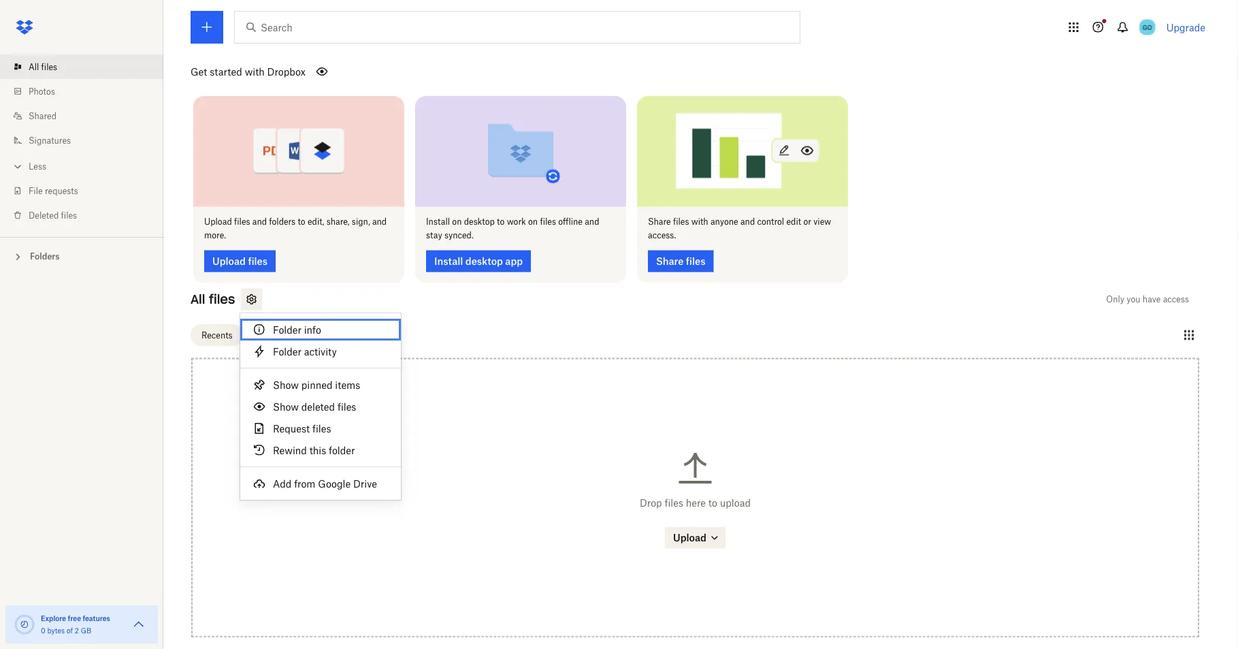 Task type: locate. For each thing, give the bounding box(es) containing it.
sign,
[[352, 217, 370, 227]]

desktop
[[464, 217, 495, 227]]

1 horizontal spatial on
[[529, 217, 538, 227]]

files down items
[[338, 401, 357, 412]]

folder down starred
[[273, 346, 302, 357]]

add from google drive
[[273, 478, 377, 489]]

0 horizontal spatial with
[[245, 66, 265, 77]]

files left offline
[[540, 217, 556, 227]]

request files
[[273, 423, 331, 434]]

on
[[452, 217, 462, 227], [529, 217, 538, 227]]

drive
[[353, 478, 377, 489]]

1 vertical spatial show
[[273, 401, 299, 412]]

folder left the info
[[273, 324, 302, 335]]

with right started
[[245, 66, 265, 77]]

files left the folder settings image
[[209, 292, 235, 307]]

1 folder from the top
[[273, 324, 302, 335]]

items
[[335, 379, 361, 391]]

access
[[1164, 294, 1190, 304]]

files up rewind this folder menu item
[[313, 423, 331, 434]]

with
[[245, 66, 265, 77], [692, 217, 709, 227]]

photos
[[29, 86, 55, 96]]

all up photos
[[29, 62, 39, 72]]

2 show from the top
[[273, 401, 299, 412]]

add
[[273, 478, 292, 489]]

all files up photos
[[29, 62, 57, 72]]

0 horizontal spatial to
[[298, 217, 306, 227]]

1 vertical spatial folder
[[273, 346, 302, 357]]

anyone
[[711, 217, 739, 227]]

folder
[[273, 324, 302, 335], [273, 346, 302, 357]]

activity
[[304, 346, 337, 357]]

all files list item
[[0, 54, 163, 79]]

to left work
[[497, 217, 505, 227]]

to left edit,
[[298, 217, 306, 227]]

2 horizontal spatial to
[[709, 497, 718, 509]]

list
[[0, 46, 163, 237]]

get started with dropbox
[[191, 66, 306, 77]]

1 horizontal spatial to
[[497, 217, 505, 227]]

0 horizontal spatial all
[[29, 62, 39, 72]]

deleted
[[302, 401, 335, 412]]

upgrade link
[[1167, 21, 1206, 33]]

photos link
[[11, 79, 163, 104]]

work
[[507, 217, 526, 227]]

folders
[[269, 217, 296, 227]]

0 vertical spatial show
[[273, 379, 299, 391]]

on right work
[[529, 217, 538, 227]]

show up request
[[273, 401, 299, 412]]

show deleted files menu item
[[240, 396, 401, 418]]

pinned
[[302, 379, 333, 391]]

starred button
[[249, 324, 300, 346]]

install on desktop to work on files offline and stay synced.
[[426, 217, 600, 240]]

with left anyone
[[692, 217, 709, 227]]

4 and from the left
[[741, 217, 756, 227]]

to inside "install on desktop to work on files offline and stay synced."
[[497, 217, 505, 227]]

files right "deleted"
[[61, 210, 77, 220]]

recents button
[[191, 324, 244, 346]]

files inside show deleted files menu item
[[338, 401, 357, 412]]

1 vertical spatial all files
[[191, 292, 235, 307]]

signatures link
[[11, 128, 163, 153]]

files inside share files with anyone and control edit or view access.
[[674, 217, 690, 227]]

started
[[210, 66, 242, 77]]

0 vertical spatial all
[[29, 62, 39, 72]]

folder inside menu item
[[273, 346, 302, 357]]

files
[[41, 62, 57, 72], [61, 210, 77, 220], [234, 217, 250, 227], [540, 217, 556, 227], [674, 217, 690, 227], [209, 292, 235, 307], [338, 401, 357, 412], [313, 423, 331, 434], [665, 497, 684, 509]]

1 vertical spatial with
[[692, 217, 709, 227]]

dropbox
[[267, 66, 306, 77]]

info
[[304, 324, 321, 335]]

folders
[[30, 251, 60, 262]]

to for install on desktop to work on files offline and stay synced.
[[497, 217, 505, 227]]

to for drop files here to upload
[[709, 497, 718, 509]]

files up photos
[[41, 62, 57, 72]]

with inside share files with anyone and control edit or view access.
[[692, 217, 709, 227]]

show pinned items
[[273, 379, 361, 391]]

deleted
[[29, 210, 59, 220]]

files right upload
[[234, 217, 250, 227]]

0 vertical spatial with
[[245, 66, 265, 77]]

0 horizontal spatial all files
[[29, 62, 57, 72]]

0 horizontal spatial on
[[452, 217, 462, 227]]

0 vertical spatial all files
[[29, 62, 57, 72]]

more.
[[204, 230, 226, 240]]

and
[[253, 217, 267, 227], [373, 217, 387, 227], [585, 217, 600, 227], [741, 217, 756, 227]]

you
[[1127, 294, 1141, 304]]

folder activity menu item
[[240, 341, 401, 362]]

1 and from the left
[[253, 217, 267, 227]]

2 folder from the top
[[273, 346, 302, 357]]

all files up recents
[[191, 292, 235, 307]]

and right offline
[[585, 217, 600, 227]]

and inside "install on desktop to work on files offline and stay synced."
[[585, 217, 600, 227]]

3 and from the left
[[585, 217, 600, 227]]

all up recents
[[191, 292, 205, 307]]

to right here
[[709, 497, 718, 509]]

show inside show deleted files menu item
[[273, 401, 299, 412]]

files right share at the top right of the page
[[674, 217, 690, 227]]

1 horizontal spatial all files
[[191, 292, 235, 307]]

show
[[273, 379, 299, 391], [273, 401, 299, 412]]

less image
[[11, 160, 25, 173]]

1 horizontal spatial with
[[692, 217, 709, 227]]

list containing all files
[[0, 46, 163, 237]]

to
[[298, 217, 306, 227], [497, 217, 505, 227], [709, 497, 718, 509]]

request
[[273, 423, 310, 434]]

and left 'folders'
[[253, 217, 267, 227]]

show deleted files
[[273, 401, 357, 412]]

shared link
[[11, 104, 163, 128]]

all files
[[29, 62, 57, 72], [191, 292, 235, 307]]

folder inside menu item
[[273, 324, 302, 335]]

access.
[[648, 230, 677, 240]]

show inside show pinned items menu item
[[273, 379, 299, 391]]

and right sign,
[[373, 217, 387, 227]]

all
[[29, 62, 39, 72], [191, 292, 205, 307]]

quota usage element
[[14, 614, 35, 635]]

2
[[75, 626, 79, 635]]

files inside "upload files and folders to edit, share, sign, and more."
[[234, 217, 250, 227]]

1 vertical spatial all
[[191, 292, 205, 307]]

folder info
[[273, 324, 321, 335]]

files inside "install on desktop to work on files offline and stay synced."
[[540, 217, 556, 227]]

folder settings image
[[243, 291, 260, 308]]

edit,
[[308, 217, 325, 227]]

1 show from the top
[[273, 379, 299, 391]]

and left control
[[741, 217, 756, 227]]

0 vertical spatial folder
[[273, 324, 302, 335]]

on up 'synced.'
[[452, 217, 462, 227]]

2 on from the left
[[529, 217, 538, 227]]

show left pinned
[[273, 379, 299, 391]]

install
[[426, 217, 450, 227]]



Task type: vqa. For each thing, say whether or not it's contained in the screenshot.
Types
no



Task type: describe. For each thing, give the bounding box(es) containing it.
only you have access
[[1107, 294, 1190, 304]]

requests
[[45, 186, 78, 196]]

this
[[310, 444, 326, 456]]

with for files
[[692, 217, 709, 227]]

drop files here to upload
[[640, 497, 751, 509]]

free
[[68, 614, 81, 623]]

upload files and folders to edit, share, sign, and more.
[[204, 217, 387, 240]]

shared
[[29, 111, 57, 121]]

show pinned items menu item
[[240, 374, 401, 396]]

upgrade
[[1167, 21, 1206, 33]]

folder
[[329, 444, 355, 456]]

upload
[[720, 497, 751, 509]]

of
[[67, 626, 73, 635]]

or
[[804, 217, 812, 227]]

folders button
[[0, 246, 163, 266]]

folder info menu item
[[240, 319, 401, 341]]

control
[[758, 217, 785, 227]]

folder activity
[[273, 346, 337, 357]]

1 horizontal spatial all
[[191, 292, 205, 307]]

all inside list item
[[29, 62, 39, 72]]

view
[[814, 217, 832, 227]]

show for show pinned items
[[273, 379, 299, 391]]

upload
[[204, 217, 232, 227]]

features
[[83, 614, 110, 623]]

file requests
[[29, 186, 78, 196]]

request files menu item
[[240, 418, 401, 439]]

signatures
[[29, 135, 71, 145]]

bytes
[[47, 626, 65, 635]]

rewind this folder
[[273, 444, 355, 456]]

with for started
[[245, 66, 265, 77]]

files inside request files menu item
[[313, 423, 331, 434]]

and inside share files with anyone and control edit or view access.
[[741, 217, 756, 227]]

from
[[294, 478, 316, 489]]

add from google drive menu item
[[240, 473, 401, 494]]

have
[[1143, 294, 1162, 304]]

share files with anyone and control edit or view access.
[[648, 217, 832, 240]]

dropbox image
[[11, 14, 38, 41]]

get
[[191, 66, 207, 77]]

deleted files
[[29, 210, 77, 220]]

explore free features 0 bytes of 2 gb
[[41, 614, 110, 635]]

2 and from the left
[[373, 217, 387, 227]]

files inside deleted files link
[[61, 210, 77, 220]]

1 on from the left
[[452, 217, 462, 227]]

rewind this folder menu item
[[240, 439, 401, 461]]

explore
[[41, 614, 66, 623]]

synced.
[[445, 230, 474, 240]]

all files inside list item
[[29, 62, 57, 72]]

offline
[[559, 217, 583, 227]]

folder for folder info
[[273, 324, 302, 335]]

starred
[[260, 330, 289, 340]]

file
[[29, 186, 43, 196]]

here
[[686, 497, 706, 509]]

less
[[29, 161, 46, 171]]

rewind
[[273, 444, 307, 456]]

files inside 'all files' link
[[41, 62, 57, 72]]

files left here
[[665, 497, 684, 509]]

share
[[648, 217, 671, 227]]

share,
[[327, 217, 350, 227]]

to inside "upload files and folders to edit, share, sign, and more."
[[298, 217, 306, 227]]

edit
[[787, 217, 802, 227]]

drop
[[640, 497, 663, 509]]

recents
[[202, 330, 233, 340]]

file requests link
[[11, 178, 163, 203]]

deleted files link
[[11, 203, 163, 227]]

gb
[[81, 626, 91, 635]]

all files link
[[11, 54, 163, 79]]

google
[[318, 478, 351, 489]]

only
[[1107, 294, 1125, 304]]

0
[[41, 626, 45, 635]]

stay
[[426, 230, 443, 240]]

show for show deleted files
[[273, 401, 299, 412]]

folder for folder activity
[[273, 346, 302, 357]]



